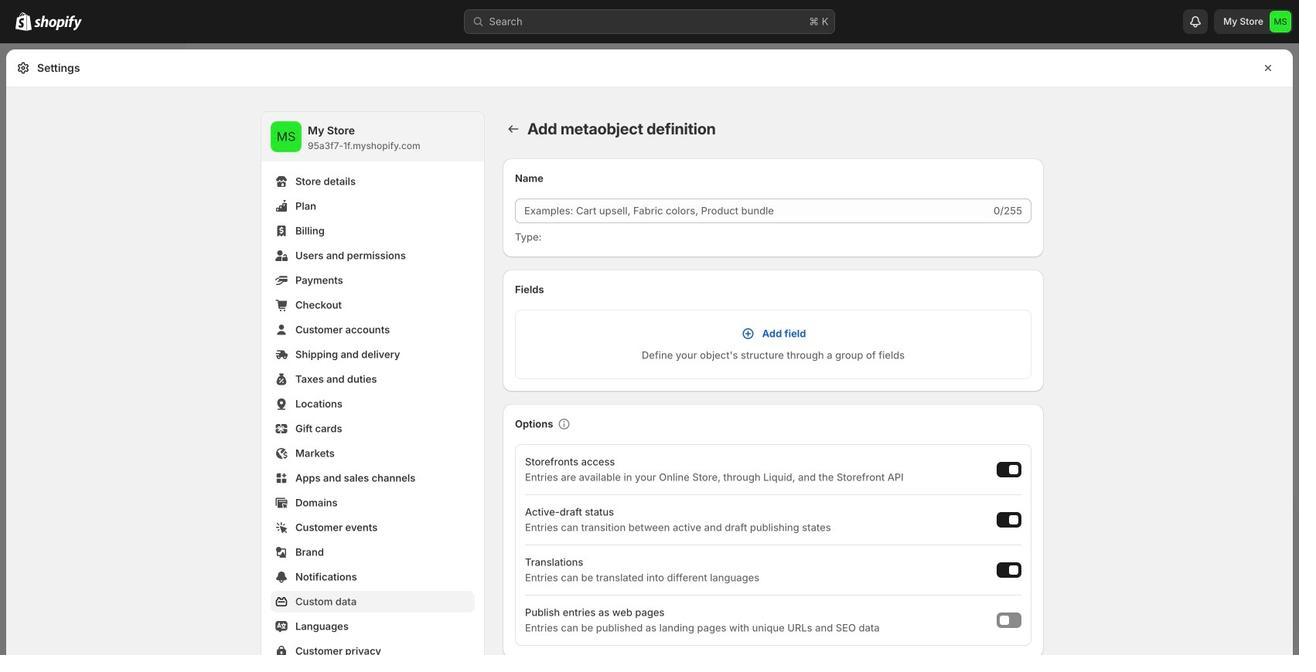 Task type: locate. For each thing, give the bounding box(es) containing it.
1 horizontal spatial my store image
[[1270, 11, 1292, 32]]

1 vertical spatial my store image
[[271, 121, 302, 152]]

shopify image
[[34, 15, 82, 31]]

0 vertical spatial my store image
[[1270, 11, 1292, 32]]

Examples: Cart upsell, Fabric colors, Product bundle text field
[[515, 199, 991, 224]]

my store image
[[1270, 11, 1292, 32], [271, 121, 302, 152]]

0 horizontal spatial my store image
[[271, 121, 302, 152]]

shop settings menu element
[[261, 112, 484, 656]]

my store image inside shop settings menu 'element'
[[271, 121, 302, 152]]



Task type: vqa. For each thing, say whether or not it's contained in the screenshot.
EXAMPLES: CART UPSELL, FABRIC COLORS, PRODUCT BUNDLE 'text box' at the top of page
yes



Task type: describe. For each thing, give the bounding box(es) containing it.
toggle publishing entries as web pages image
[[1000, 616, 1009, 626]]

shopify image
[[15, 12, 32, 31]]

settings dialog
[[6, 49, 1293, 656]]



